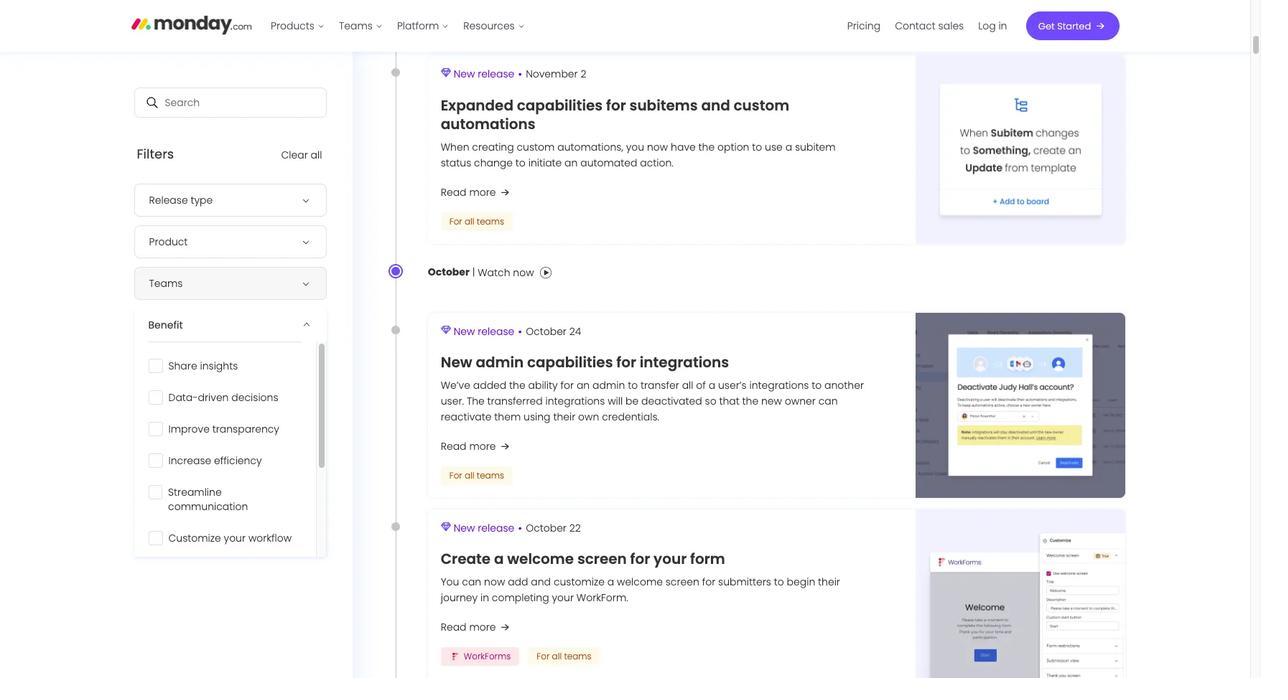 Task type: vqa. For each thing, say whether or not it's contained in the screenshot.
"Questions?"
no



Task type: locate. For each thing, give the bounding box(es) containing it.
0 vertical spatial can
[[819, 394, 838, 409]]

workforms image
[[450, 652, 461, 662]]

read more down "reactivate"
[[441, 440, 496, 454]]

your left the 'form'
[[654, 550, 687, 570]]

efficiency
[[214, 454, 262, 469]]

read down status
[[441, 185, 467, 200]]

for
[[450, 215, 462, 228], [450, 470, 462, 482], [537, 651, 550, 663]]

capabilities
[[517, 95, 603, 115], [527, 353, 613, 373]]

1 feature release icon image from the top
[[441, 69, 451, 78]]

0 horizontal spatial in
[[481, 591, 489, 606]]

streamline
[[168, 486, 222, 500]]

their inside the create a welcome screen for your form you can now add and customize a welcome screen for submitters to begin their journey in completing your workform.
[[818, 576, 841, 590]]

list
[[264, 0, 532, 52], [840, 0, 1015, 52]]

0 horizontal spatial can
[[462, 576, 482, 590]]

1 vertical spatial an
[[577, 379, 590, 393]]

2 vertical spatial your
[[552, 591, 574, 606]]

read up workforms icon
[[441, 621, 467, 635]]

an
[[565, 156, 578, 170], [577, 379, 590, 393]]

2 vertical spatial teams
[[564, 651, 592, 663]]

all left of
[[682, 379, 694, 393]]

Search text field
[[135, 88, 326, 117]]

improve
[[168, 423, 210, 437]]

for all teams down "reactivate"
[[450, 470, 504, 482]]

• left 24 on the top
[[518, 324, 522, 340]]

0 horizontal spatial list
[[264, 0, 532, 52]]

the right the that
[[743, 394, 759, 409]]

1 vertical spatial for all teams
[[450, 470, 504, 482]]

and right the add
[[531, 576, 551, 590]]

and up option
[[702, 95, 731, 115]]

new inside "new admin capabilities for integrations we've added the ability for an admin to transfer all of a user's integrations to another user. the transferred integrations will be deactivated so that the new owner can reactivate them using their own credentials."
[[441, 353, 472, 373]]

0 vertical spatial now
[[647, 140, 668, 154]]

to left begin
[[774, 576, 784, 590]]

3 release from the top
[[478, 521, 515, 536]]

0 vertical spatial read more link
[[441, 184, 513, 201]]

in right log
[[999, 19, 1008, 33]]

use
[[765, 140, 783, 154]]

1 read more link from the top
[[441, 184, 513, 201]]

0 vertical spatial for
[[450, 215, 462, 228]]

more for create
[[469, 621, 496, 635]]

1 list from the left
[[264, 0, 532, 52]]

0 vertical spatial release
[[478, 67, 515, 81]]

1 horizontal spatial screen
[[666, 576, 700, 590]]

welcome up workform.
[[617, 576, 663, 590]]

0 horizontal spatial your
[[224, 532, 246, 546]]

a right create
[[494, 550, 504, 570]]

new
[[454, 67, 475, 81], [454, 324, 475, 339], [441, 353, 472, 373], [454, 521, 475, 536]]

3 more from the top
[[469, 621, 496, 635]]

transfer integrations before disabling a user image
[[916, 313, 1125, 498]]

0 horizontal spatial custom
[[517, 140, 555, 154]]

now right watch
[[513, 266, 534, 280]]

1 vertical spatial read
[[441, 440, 467, 454]]

1 vertical spatial october
[[526, 324, 567, 339]]

release up create
[[478, 521, 515, 536]]

teams up watch
[[477, 215, 504, 228]]

0 vertical spatial screen
[[578, 550, 627, 570]]

0 horizontal spatial now
[[484, 576, 505, 590]]

owner
[[785, 394, 816, 409]]

1 vertical spatial more
[[469, 440, 496, 454]]

2 list from the left
[[840, 0, 1015, 52]]

0 vertical spatial in
[[999, 19, 1008, 33]]

action level automation activity log image
[[916, 0, 1125, 44]]

1 horizontal spatial integrations
[[640, 353, 729, 373]]

in inside list
[[999, 19, 1008, 33]]

all down "reactivate"
[[465, 470, 475, 482]]

automations
[[441, 114, 536, 134]]

1 vertical spatial read more
[[441, 440, 496, 454]]

2 read more from the top
[[441, 440, 496, 454]]

1 horizontal spatial your
[[552, 591, 574, 606]]

2 vertical spatial read
[[441, 621, 467, 635]]

customize
[[554, 576, 605, 590]]

0 horizontal spatial and
[[531, 576, 551, 590]]

for for automations
[[450, 215, 462, 228]]

form
[[690, 550, 725, 570]]

1 vertical spatial for
[[450, 470, 462, 482]]

1 vertical spatial their
[[818, 576, 841, 590]]

2 vertical spatial october
[[526, 521, 567, 536]]

to
[[752, 140, 762, 154], [516, 156, 526, 170], [628, 379, 638, 393], [812, 379, 822, 393], [774, 576, 784, 590]]

1 vertical spatial now
[[513, 266, 534, 280]]

new for new
[[454, 324, 475, 339]]

custom up use
[[734, 95, 790, 115]]

screen
[[578, 550, 627, 570], [666, 576, 700, 590]]

that
[[720, 394, 740, 409]]

a right use
[[786, 140, 793, 154]]

their left own
[[554, 410, 576, 425]]

for up be on the bottom
[[617, 353, 637, 373]]

admin up 'will'
[[593, 379, 625, 393]]

october inside new release • october 24
[[526, 324, 567, 339]]

read more down status
[[441, 185, 496, 200]]

0 horizontal spatial the
[[509, 379, 526, 393]]

0 vertical spatial more
[[469, 185, 496, 200]]

2 vertical spatial read more link
[[441, 619, 513, 637]]

2 vertical spatial for all teams
[[537, 651, 592, 663]]

1 vertical spatial the
[[509, 379, 526, 393]]

24
[[570, 324, 582, 339]]

• for a
[[518, 521, 522, 537]]

october left 22
[[526, 521, 567, 536]]

2 more from the top
[[469, 440, 496, 454]]

and inside expanded capabilities for subitems and custom automations when creating custom automations, you now have the option to use a subitem status change to initiate an automated action.
[[702, 95, 731, 115]]

admin up the added
[[476, 353, 524, 373]]

read more link down change
[[441, 184, 513, 201]]

feature release icon image up expanded
[[441, 69, 451, 78]]

1 vertical spatial can
[[462, 576, 482, 590]]

filters
[[137, 145, 174, 163]]

1 vertical spatial capabilities
[[527, 353, 613, 373]]

list containing pricing
[[840, 0, 1015, 52]]

2 horizontal spatial integrations
[[750, 379, 809, 393]]

1 vertical spatial teams
[[149, 277, 183, 291]]

feature release icon image for create a welcome screen for your form
[[441, 523, 451, 532]]

share
[[168, 359, 197, 374]]

your
[[224, 532, 246, 546], [654, 550, 687, 570], [552, 591, 574, 606]]

read more link up workforms
[[441, 619, 513, 637]]

2 vertical spatial read more
[[441, 621, 496, 635]]

0 vertical spatial for all teams
[[450, 215, 504, 228]]

teams for teams popup button at left
[[149, 277, 183, 291]]

2 vertical spatial release
[[478, 521, 515, 536]]

their right begin
[[818, 576, 841, 590]]

1 vertical spatial screen
[[666, 576, 700, 590]]

the right have
[[699, 140, 715, 154]]

read more for new admin capabilities for integrations
[[441, 440, 496, 454]]

2 read from the top
[[441, 440, 467, 454]]

3 read more link from the top
[[441, 619, 513, 637]]

0 vertical spatial capabilities
[[517, 95, 603, 115]]

3 read from the top
[[441, 621, 467, 635]]

new inside new release • october 24
[[454, 324, 475, 339]]

now up 'action.'
[[647, 140, 668, 154]]

feature release icon image for expanded capabilities for subitems and custom automations
[[441, 69, 451, 78]]

an down automations,
[[565, 156, 578, 170]]

release for capabilities
[[478, 67, 515, 81]]

own
[[578, 410, 599, 425]]

for all teams for automations
[[450, 215, 504, 228]]

teams down workform.
[[564, 651, 592, 663]]

read more for create a welcome screen for your form
[[441, 621, 496, 635]]

more down "reactivate"
[[469, 440, 496, 454]]

feature release icon image
[[441, 69, 451, 78], [441, 326, 451, 335], [441, 523, 451, 532]]

1 vertical spatial read more link
[[441, 438, 513, 455]]

1 read more from the top
[[441, 185, 496, 200]]

3 • from the top
[[518, 521, 522, 537]]

products link
[[264, 14, 332, 37]]

the
[[699, 140, 715, 154], [509, 379, 526, 393], [743, 394, 759, 409]]

1 vertical spatial feature release icon image
[[441, 326, 451, 335]]

0 vertical spatial their
[[554, 410, 576, 425]]

your left workflow
[[224, 532, 246, 546]]

for all teams up "|"
[[450, 215, 504, 228]]

and
[[702, 95, 731, 115], [531, 576, 551, 590]]

release inside new release • october 22
[[478, 521, 515, 536]]

1 horizontal spatial admin
[[593, 379, 625, 393]]

new inside the new release • november 2
[[454, 67, 475, 81]]

1 vertical spatial integrations
[[750, 379, 809, 393]]

october for a
[[526, 521, 567, 536]]

streamline communication
[[168, 486, 248, 514]]

0 horizontal spatial screen
[[578, 550, 627, 570]]

in right journey
[[481, 591, 489, 606]]

for right workforms
[[537, 651, 550, 663]]

feature release icon image for new admin capabilities for integrations
[[441, 326, 451, 335]]

1 horizontal spatial list
[[840, 0, 1015, 52]]

integrations up of
[[640, 353, 729, 373]]

2 vertical spatial more
[[469, 621, 496, 635]]

for inside expanded capabilities for subitems and custom automations when creating custom automations, you now have the option to use a subitem status change to initiate an automated action.
[[606, 95, 626, 115]]

new admin capabilities for integrations we've added the ability for an admin to transfer all of a user's integrations to another user. the transferred integrations will be deactivated so that the new owner can reactivate them using their own credentials.
[[441, 353, 864, 425]]

1 vertical spatial admin
[[593, 379, 625, 393]]

1 • from the top
[[518, 66, 522, 83]]

2 horizontal spatial your
[[654, 550, 687, 570]]

pricing
[[848, 19, 881, 33]]

release for admin
[[478, 324, 515, 339]]

1 vertical spatial release
[[478, 324, 515, 339]]

1 more from the top
[[469, 185, 496, 200]]

a up workform.
[[608, 576, 614, 590]]

an up own
[[577, 379, 590, 393]]

0 vertical spatial welcome
[[507, 550, 574, 570]]

new for create
[[454, 521, 475, 536]]

3 feature release icon image from the top
[[441, 523, 451, 532]]

a
[[786, 140, 793, 154], [709, 379, 716, 393], [494, 550, 504, 570], [608, 576, 614, 590]]

2 • from the top
[[518, 324, 522, 340]]

completing
[[492, 591, 549, 606]]

now inside expanded capabilities for subitems and custom automations when creating custom automations, you now have the option to use a subitem status change to initiate an automated action.
[[647, 140, 668, 154]]

user.
[[441, 394, 464, 409]]

read more link
[[441, 184, 513, 201], [441, 438, 513, 455], [441, 619, 513, 637]]

more down change
[[469, 185, 496, 200]]

2 feature release icon image from the top
[[441, 326, 451, 335]]

read down "reactivate"
[[441, 440, 467, 454]]

products
[[271, 19, 315, 33]]

0 vertical spatial •
[[518, 66, 522, 83]]

read more link for expanded capabilities for subitems and custom automations
[[441, 184, 513, 201]]

teams inside main element
[[339, 19, 373, 33]]

for up "you"
[[606, 95, 626, 115]]

teams right products link at the left top of the page
[[339, 19, 373, 33]]

3 read more from the top
[[441, 621, 496, 635]]

their inside "new admin capabilities for integrations we've added the ability for an admin to transfer all of a user's integrations to another user. the transferred integrations will be deactivated so that the new owner can reactivate them using their own credentials."
[[554, 410, 576, 425]]

0 vertical spatial the
[[699, 140, 715, 154]]

and inside the create a welcome screen for your form you can now add and customize a welcome screen for submitters to begin their journey in completing your workform.
[[531, 576, 551, 590]]

can up journey
[[462, 576, 482, 590]]

october inside new release • october 22
[[526, 521, 567, 536]]

october left watch
[[428, 265, 470, 279]]

2 vertical spatial now
[[484, 576, 505, 590]]

capabilities inside expanded capabilities for subitems and custom automations when creating custom automations, you now have the option to use a subitem status change to initiate an automated action.
[[517, 95, 603, 115]]

|
[[470, 265, 478, 279]]

new
[[762, 394, 782, 409]]

all right clear on the top left
[[311, 148, 322, 162]]

custom up initiate
[[517, 140, 555, 154]]

welcome up the add
[[507, 550, 574, 570]]

2 horizontal spatial the
[[743, 394, 759, 409]]

october left 24 on the top
[[526, 324, 567, 339]]

can
[[819, 394, 838, 409], [462, 576, 482, 590]]

started
[[1058, 19, 1092, 33]]

1 vertical spatial teams
[[477, 470, 504, 482]]

1 horizontal spatial now
[[513, 266, 534, 280]]

can down another
[[819, 394, 838, 409]]

0 vertical spatial read more
[[441, 185, 496, 200]]

sales
[[939, 19, 964, 33]]

1 horizontal spatial can
[[819, 394, 838, 409]]

2 vertical spatial feature release icon image
[[441, 523, 451, 532]]

integrations
[[640, 353, 729, 373], [750, 379, 809, 393], [546, 394, 605, 409]]

capabilities down 24 on the top
[[527, 353, 613, 373]]

• up the add
[[518, 521, 522, 537]]

for down status
[[450, 215, 462, 228]]

contact sales button
[[888, 14, 972, 37]]

1 horizontal spatial the
[[699, 140, 715, 154]]

for all teams down workform.
[[537, 651, 592, 663]]

1 horizontal spatial their
[[818, 576, 841, 590]]

automated
[[581, 156, 638, 170]]

•
[[518, 66, 522, 83], [518, 324, 522, 340], [518, 521, 522, 537]]

monday.com logo image
[[131, 9, 252, 39]]

now left the add
[[484, 576, 505, 590]]

creating
[[472, 140, 514, 154]]

the
[[467, 394, 485, 409]]

• left november
[[518, 66, 522, 83]]

new inside new release • october 22
[[454, 521, 475, 536]]

list containing products
[[264, 0, 532, 52]]

teams up new release • october 22
[[477, 470, 504, 482]]

for down "reactivate"
[[450, 470, 462, 482]]

0 vertical spatial teams
[[477, 215, 504, 228]]

credentials.
[[602, 410, 660, 425]]

0 vertical spatial an
[[565, 156, 578, 170]]

1 horizontal spatial welcome
[[617, 576, 663, 590]]

0 vertical spatial and
[[702, 95, 731, 115]]

a right of
[[709, 379, 716, 393]]

teams inside popup button
[[149, 277, 183, 291]]

more for expanded
[[469, 185, 496, 200]]

feature release icon image up create
[[441, 523, 451, 532]]

2 vertical spatial integrations
[[546, 394, 605, 409]]

clear
[[281, 148, 308, 162]]

release
[[478, 67, 515, 81], [478, 324, 515, 339], [478, 521, 515, 536]]

share insights
[[168, 359, 238, 374]]

the up transferred
[[509, 379, 526, 393]]

1 horizontal spatial custom
[[734, 95, 790, 115]]

release inside the new release • november 2
[[478, 67, 515, 81]]

get started button
[[1026, 11, 1120, 40]]

your down customize
[[552, 591, 574, 606]]

journey
[[441, 591, 478, 606]]

benefit button
[[134, 309, 327, 342]]

1 vertical spatial in
[[481, 591, 489, 606]]

release up the added
[[478, 324, 515, 339]]

release up expanded
[[478, 67, 515, 81]]

capabilities down november
[[517, 95, 603, 115]]

screen up customize
[[578, 550, 627, 570]]

1 vertical spatial and
[[531, 576, 551, 590]]

feature release icon image up we've at the left of page
[[441, 326, 451, 335]]

1 horizontal spatial and
[[702, 95, 731, 115]]

so
[[705, 394, 717, 409]]

0 horizontal spatial their
[[554, 410, 576, 425]]

option
[[718, 140, 750, 154]]

read more link down "reactivate"
[[441, 438, 513, 455]]

teams up benefit
[[149, 277, 183, 291]]

contact
[[895, 19, 936, 33]]

more up workforms
[[469, 621, 496, 635]]

2 read more link from the top
[[441, 438, 513, 455]]

release inside new release • october 24
[[478, 324, 515, 339]]

now
[[647, 140, 668, 154], [513, 266, 534, 280], [484, 576, 505, 590]]

teams
[[477, 215, 504, 228], [477, 470, 504, 482], [564, 651, 592, 663]]

0 horizontal spatial teams
[[149, 277, 183, 291]]

to inside the create a welcome screen for your form you can now add and customize a welcome screen for submitters to begin their journey in completing your workform.
[[774, 576, 784, 590]]

for all teams
[[450, 215, 504, 228], [450, 470, 504, 482], [537, 651, 592, 663]]

in inside the create a welcome screen for your form you can now add and customize a welcome screen for submitters to begin their journey in completing your workform.
[[481, 591, 489, 606]]

2 release from the top
[[478, 324, 515, 339]]

watch now link
[[478, 261, 551, 284]]

can inside "new admin capabilities for integrations we've added the ability for an admin to transfer all of a user's integrations to another user. the transferred integrations will be deactivated so that the new owner can reactivate them using their own credentials."
[[819, 394, 838, 409]]

0 vertical spatial feature release icon image
[[441, 69, 451, 78]]

1 vertical spatial •
[[518, 324, 522, 340]]

2 vertical spatial the
[[743, 394, 759, 409]]

0 vertical spatial read
[[441, 185, 467, 200]]

of
[[696, 379, 706, 393]]

2 horizontal spatial now
[[647, 140, 668, 154]]

1 horizontal spatial teams
[[339, 19, 373, 33]]

read more
[[441, 185, 496, 200], [441, 440, 496, 454], [441, 621, 496, 635]]

1 read from the top
[[441, 185, 467, 200]]

integrations up own
[[546, 394, 605, 409]]

0 vertical spatial teams
[[339, 19, 373, 33]]

read more down journey
[[441, 621, 496, 635]]

1 release from the top
[[478, 67, 515, 81]]

2
[[581, 67, 587, 81]]

1 horizontal spatial in
[[999, 19, 1008, 33]]

0 vertical spatial admin
[[476, 353, 524, 373]]

2 vertical spatial for
[[537, 651, 550, 663]]

2 vertical spatial •
[[518, 521, 522, 537]]

screen down the 'form'
[[666, 576, 700, 590]]

integrations up new
[[750, 379, 809, 393]]

for
[[606, 95, 626, 115], [617, 353, 637, 373], [561, 379, 574, 393], [630, 550, 650, 570], [702, 576, 716, 590]]

0 vertical spatial your
[[224, 532, 246, 546]]

data-driven decisions option
[[140, 385, 310, 411]]



Task type: describe. For each thing, give the bounding box(es) containing it.
read more link for new admin capabilities for integrations
[[441, 438, 513, 455]]

an inside "new admin capabilities for integrations we've added the ability for an admin to transfer all of a user's integrations to another user. the transferred integrations will be deactivated so that the new owner can reactivate them using their own credentials."
[[577, 379, 590, 393]]

watch now button
[[478, 261, 551, 284]]

change
[[474, 156, 513, 170]]

0 vertical spatial custom
[[734, 95, 790, 115]]

product
[[149, 235, 188, 249]]

november
[[526, 67, 578, 81]]

teams link
[[332, 14, 390, 37]]

customize
[[168, 532, 221, 546]]

your inside option
[[224, 532, 246, 546]]

release
[[149, 193, 188, 208]]

driven
[[198, 391, 229, 405]]

0 horizontal spatial admin
[[476, 353, 524, 373]]

a inside expanded capabilities for subitems and custom automations when creating custom automations, you now have the option to use a subitem status change to initiate an automated action.
[[786, 140, 793, 154]]

for for added
[[450, 470, 462, 482]]

added
[[473, 379, 507, 393]]

streamline communication option
[[140, 480, 310, 520]]

october for admin
[[526, 324, 567, 339]]

release type
[[149, 193, 213, 208]]

an inside expanded capabilities for subitems and custom automations when creating custom automations, you now have the option to use a subitem status change to initiate an automated action.
[[565, 156, 578, 170]]

read more for expanded capabilities for subitems and custom automations
[[441, 185, 496, 200]]

new release • november 2
[[454, 66, 587, 83]]

increase efficiency option
[[140, 448, 310, 474]]

all up "|"
[[465, 215, 475, 228]]

product button
[[134, 226, 327, 259]]

• for admin
[[518, 324, 522, 340]]

transparency
[[212, 423, 279, 437]]

read for new admin capabilities for integrations
[[441, 440, 467, 454]]

for left the 'form'
[[630, 550, 650, 570]]

contact sales
[[895, 19, 964, 33]]

can inside the create a welcome screen for your form you can now add and customize a welcome screen for submitters to begin their journey in completing your workform.
[[462, 576, 482, 590]]

teams button
[[134, 267, 327, 300]]

release type button
[[134, 184, 327, 217]]

subitems
[[630, 95, 698, 115]]

22
[[570, 521, 581, 536]]

transferred
[[488, 394, 543, 409]]

whats new when subitem status change  automation trigger image
[[916, 56, 1125, 244]]

status
[[441, 156, 472, 170]]

workflow
[[248, 532, 292, 546]]

communication
[[168, 500, 248, 514]]

expanded capabilities for subitems and custom automations when creating custom automations, you now have the option to use a subitem status change to initiate an automated action.
[[441, 95, 836, 170]]

clear all
[[281, 148, 322, 162]]

0 vertical spatial integrations
[[640, 353, 729, 373]]

increase efficiency
[[168, 454, 262, 469]]

log in
[[979, 19, 1008, 33]]

deactivated
[[642, 394, 702, 409]]

to up be on the bottom
[[628, 379, 638, 393]]

read for expanded capabilities for subitems and custom automations
[[441, 185, 467, 200]]

read more link for create a welcome screen for your form
[[441, 619, 513, 637]]

1 vertical spatial your
[[654, 550, 687, 570]]

when
[[441, 140, 470, 154]]

new release • october 22
[[454, 521, 581, 537]]

type
[[191, 193, 213, 208]]

pricing link
[[840, 14, 888, 37]]

the inside expanded capabilities for subitems and custom automations when creating custom automations, you now have the option to use a subitem status change to initiate an automated action.
[[699, 140, 715, 154]]

teams for added
[[477, 470, 504, 482]]

another
[[825, 379, 864, 393]]

1 vertical spatial custom
[[517, 140, 555, 154]]

get started
[[1039, 19, 1092, 33]]

expanded
[[441, 95, 514, 115]]

add
[[508, 576, 528, 590]]

customize your workflow
[[168, 532, 292, 546]]

customize your workflow option
[[140, 526, 310, 552]]

be
[[626, 394, 639, 409]]

more for new
[[469, 440, 496, 454]]

improve transparency option
[[140, 417, 310, 443]]

create a welcome screen for your form you can now add and customize a welcome screen for submitters to begin their journey in completing your workform.
[[441, 550, 841, 606]]

have
[[671, 140, 696, 154]]

reactivate
[[441, 410, 492, 425]]

0 vertical spatial october
[[428, 265, 470, 279]]

log
[[979, 19, 996, 33]]

workforms welcome page image
[[916, 510, 1125, 679]]

begin
[[787, 576, 816, 590]]

platform
[[397, 19, 439, 33]]

now inside button
[[513, 266, 534, 280]]

you
[[441, 576, 459, 590]]

share insights option
[[140, 354, 310, 379]]

0 horizontal spatial welcome
[[507, 550, 574, 570]]

resources link
[[456, 14, 532, 37]]

to left initiate
[[516, 156, 526, 170]]

user's
[[718, 379, 747, 393]]

all right workforms
[[552, 651, 562, 663]]

main element
[[264, 0, 1120, 52]]

read for create a welcome screen for your form
[[441, 621, 467, 635]]

data-
[[168, 391, 198, 405]]

teams for automations
[[477, 215, 504, 228]]

for down the 'form'
[[702, 576, 716, 590]]

resources
[[464, 19, 515, 33]]

for all teams for added
[[450, 470, 504, 482]]

data-driven decisions
[[168, 391, 278, 405]]

insights
[[200, 359, 238, 374]]

log in link
[[972, 14, 1015, 37]]

capabilities inside "new admin capabilities for integrations we've added the ability for an admin to transfer all of a user's integrations to another user. the transferred integrations will be deactivated so that the new owner can reactivate them using their own credentials."
[[527, 353, 613, 373]]

submitters
[[719, 576, 772, 590]]

new for expanded
[[454, 67, 475, 81]]

get
[[1039, 19, 1055, 33]]

watch
[[478, 266, 510, 280]]

new release • october 24
[[454, 324, 582, 340]]

initiate
[[529, 156, 562, 170]]

you
[[626, 140, 645, 154]]

• for capabilities
[[518, 66, 522, 83]]

transfer
[[641, 379, 680, 393]]

all inside "new admin capabilities for integrations we've added the ability for an admin to transfer all of a user's integrations to another user. the transferred integrations will be deactivated so that the new owner can reactivate them using their own credentials."
[[682, 379, 694, 393]]

create
[[441, 550, 491, 570]]

to left use
[[752, 140, 762, 154]]

workforms
[[464, 651, 511, 663]]

0 horizontal spatial integrations
[[546, 394, 605, 409]]

automations,
[[558, 140, 624, 154]]

we've
[[441, 379, 471, 393]]

to up owner
[[812, 379, 822, 393]]

workform.
[[577, 591, 628, 606]]

teams for teams link
[[339, 19, 373, 33]]

will
[[608, 394, 623, 409]]

ability
[[528, 379, 558, 393]]

them
[[495, 410, 521, 425]]

a inside "new admin capabilities for integrations we've added the ability for an admin to transfer all of a user's integrations to another user. the transferred integrations will be deactivated so that the new owner can reactivate them using their own credentials."
[[709, 379, 716, 393]]

increase
[[168, 454, 211, 469]]

1 vertical spatial welcome
[[617, 576, 663, 590]]

for right ability
[[561, 379, 574, 393]]

benefit
[[148, 318, 183, 333]]

watch now
[[478, 266, 534, 280]]

release for a
[[478, 521, 515, 536]]

platform link
[[390, 14, 456, 37]]

now inside the create a welcome screen for your form you can now add and customize a welcome screen for submitters to begin their journey in completing your workform.
[[484, 576, 505, 590]]



